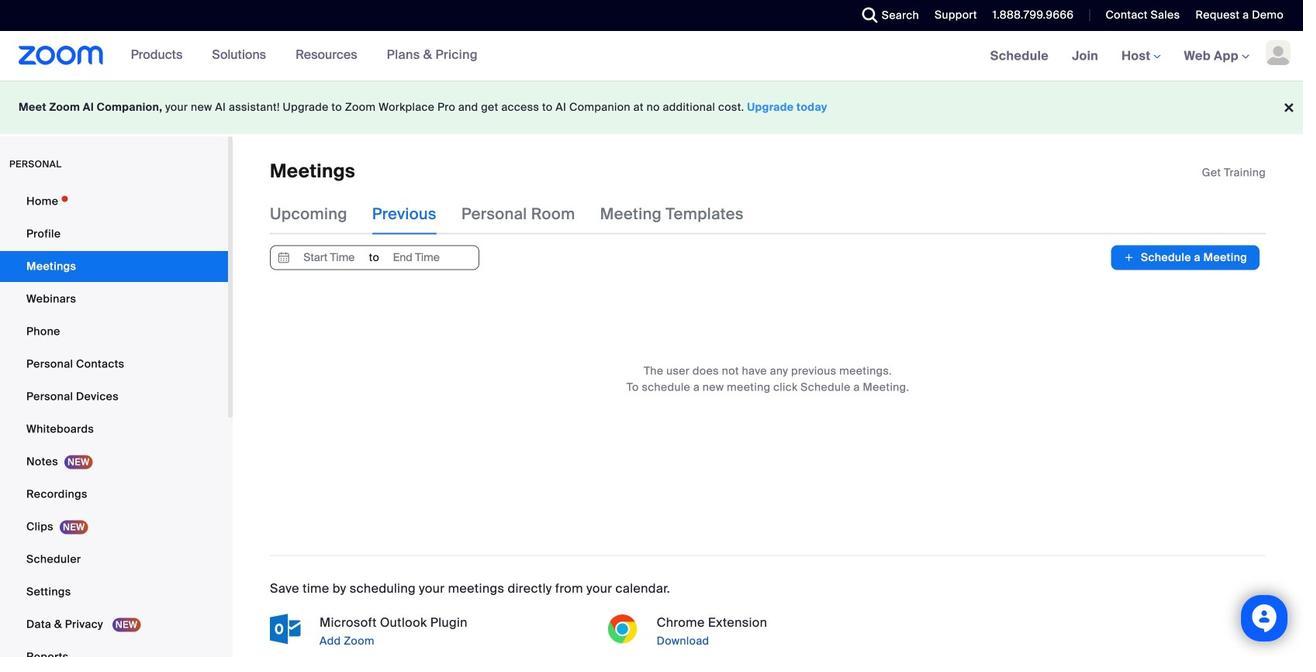 Task type: describe. For each thing, give the bounding box(es) containing it.
tabs of meeting tab list
[[270, 194, 768, 235]]

personal menu menu
[[0, 186, 228, 658]]

zoom logo image
[[19, 46, 104, 65]]

date image
[[275, 246, 293, 269]]

profile picture image
[[1266, 40, 1291, 65]]

Date Range Picker End field
[[380, 246, 452, 269]]

add image
[[1123, 250, 1135, 266]]



Task type: locate. For each thing, give the bounding box(es) containing it.
product information navigation
[[119, 31, 489, 81]]

banner
[[0, 31, 1303, 82]]

meetings navigation
[[979, 31, 1303, 82]]

application
[[1202, 165, 1266, 181]]

Date Range Picker Start field
[[293, 246, 365, 269]]

footer
[[0, 81, 1303, 134]]



Task type: vqa. For each thing, say whether or not it's contained in the screenshot.
to for Trash
no



